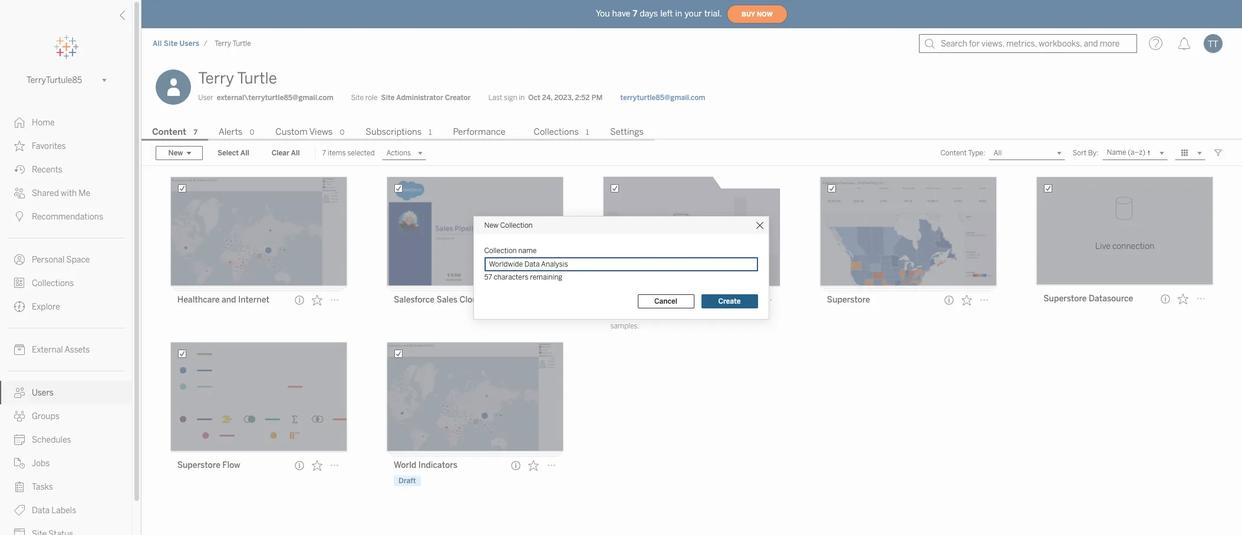 Task type: vqa. For each thing, say whether or not it's contained in the screenshot.
Grid containing Certification
no



Task type: locate. For each thing, give the bounding box(es) containing it.
remaining
[[530, 273, 562, 282]]

site left role
[[351, 94, 364, 102]]

buy
[[742, 10, 755, 18]]

all right clear
[[291, 149, 300, 157]]

content left type:
[[941, 149, 967, 157]]

1 horizontal spatial superstore
[[827, 295, 870, 305]]

turtle inside main content
[[237, 69, 277, 88]]

0 vertical spatial in
[[675, 9, 682, 19]]

collection name
[[484, 247, 537, 255]]

1 vertical spatial terry turtle
[[198, 69, 277, 88]]

1 vertical spatial content
[[941, 149, 967, 157]]

site role site administrator creator
[[351, 94, 471, 102]]

1 vertical spatial new
[[484, 221, 499, 230]]

0 horizontal spatial 1
[[429, 128, 432, 137]]

turtle up 'user external\terryturtle85@gmail.com'
[[237, 69, 277, 88]]

terry turtle inside main content
[[198, 69, 277, 88]]

content
[[152, 127, 186, 137], [941, 149, 967, 157]]

0 horizontal spatial sales
[[437, 295, 458, 305]]

collections down the personal
[[32, 279, 74, 289]]

all left /
[[153, 40, 162, 48]]

all inside button
[[240, 149, 249, 157]]

main navigation. press the up and down arrow keys to access links. element
[[0, 111, 132, 536]]

samples
[[610, 295, 644, 305]]

1 horizontal spatial 0
[[340, 128, 344, 137]]

settings
[[610, 127, 644, 137]]

1 vertical spatial 7
[[193, 128, 197, 137]]

sales right "-"
[[489, 295, 510, 305]]

collection down new collection on the top of the page
[[484, 247, 517, 255]]

users left /
[[180, 40, 199, 48]]

1 vertical spatial in
[[519, 94, 525, 102]]

1 1 from the left
[[429, 128, 432, 137]]

7 left days
[[633, 9, 637, 19]]

shared with me
[[32, 189, 90, 199]]

1 vertical spatial collection
[[484, 247, 517, 255]]

0 horizontal spatial 0
[[250, 128, 254, 137]]

favorites link
[[0, 134, 132, 158]]

superstore for superstore
[[827, 295, 870, 305]]

new for new collection
[[484, 221, 499, 230]]

shared with me link
[[0, 182, 132, 205]]

cloud
[[460, 295, 482, 305]]

7
[[633, 9, 637, 19], [193, 128, 197, 137], [322, 149, 326, 157]]

7 up new popup button
[[193, 128, 197, 137]]

all right select
[[240, 149, 249, 157]]

1 down administrator
[[429, 128, 432, 137]]

1 vertical spatial terry
[[198, 69, 234, 88]]

jobs
[[32, 459, 50, 469]]

in right left
[[675, 9, 682, 19]]

0 vertical spatial collection
[[500, 221, 533, 230]]

turtle right /
[[233, 40, 251, 48]]

site right role
[[381, 94, 395, 102]]

0 right alerts at left
[[250, 128, 254, 137]]

with
[[61, 189, 77, 199]]

have
[[612, 9, 631, 19]]

2 vertical spatial 7
[[322, 149, 326, 157]]

0 vertical spatial new
[[168, 149, 183, 157]]

1 vertical spatial users
[[32, 389, 54, 399]]

1 horizontal spatial in
[[675, 9, 682, 19]]

collections down '2023,'
[[534, 127, 579, 137]]

1 horizontal spatial new
[[484, 221, 499, 230]]

/
[[203, 40, 207, 48]]

navigation panel element
[[0, 35, 132, 536]]

1 horizontal spatial 1
[[586, 128, 589, 137]]

terry right /
[[215, 40, 231, 48]]

0 vertical spatial terry
[[215, 40, 231, 48]]

0 vertical spatial 7
[[633, 9, 637, 19]]

new collection dialog
[[474, 217, 769, 319]]

automatically
[[679, 312, 723, 320]]

content up new popup button
[[152, 127, 186, 137]]

0 vertical spatial users
[[180, 40, 199, 48]]

0 horizontal spatial in
[[519, 94, 525, 102]]

terry turtle right /
[[215, 40, 251, 48]]

1 vertical spatial collections
[[32, 279, 74, 289]]

all for clear all
[[291, 149, 300, 157]]

select
[[218, 149, 239, 157]]

salesforce sales cloud - sales pipeline
[[394, 295, 543, 305]]

sort by:
[[1073, 149, 1099, 157]]

collections inside sub-spaces tab list
[[534, 127, 579, 137]]

collection
[[500, 221, 533, 230], [484, 247, 517, 255]]

7 for 7 items selected
[[322, 149, 326, 157]]

collection up "collection name"
[[500, 221, 533, 230]]

2 horizontal spatial superstore
[[1044, 294, 1087, 304]]

administrator
[[396, 94, 443, 102]]

1 horizontal spatial users
[[180, 40, 199, 48]]

0 vertical spatial collections
[[534, 127, 579, 137]]

0 vertical spatial content
[[152, 127, 186, 137]]

clear all
[[272, 149, 300, 157]]

all for select all
[[240, 149, 249, 157]]

1 horizontal spatial collections
[[534, 127, 579, 137]]

and
[[222, 295, 236, 305]]

0 right views
[[340, 128, 344, 137]]

terry up user
[[198, 69, 234, 88]]

terry turtle up 'user external\terryturtle85@gmail.com'
[[198, 69, 277, 88]]

collections inside main navigation. press the up and down arrow keys to access links. element
[[32, 279, 74, 289]]

1 horizontal spatial content
[[941, 149, 967, 157]]

sales left cloud
[[437, 295, 458, 305]]

content inside sub-spaces tab list
[[152, 127, 186, 137]]

tasks link
[[0, 476, 132, 499]]

users
[[180, 40, 199, 48], [32, 389, 54, 399]]

-
[[484, 295, 487, 305]]

1 vertical spatial turtle
[[237, 69, 277, 88]]

0 for custom views
[[340, 128, 344, 137]]

terry turtle element
[[211, 40, 255, 48]]

1 horizontal spatial 7
[[322, 149, 326, 157]]

2 horizontal spatial all
[[291, 149, 300, 157]]

oct
[[528, 94, 540, 102]]

24,
[[542, 94, 553, 102]]

explore link
[[0, 295, 132, 319]]

1 0 from the left
[[250, 128, 254, 137]]

groups link
[[0, 405, 132, 429]]

1 down 2:52
[[586, 128, 589, 137]]

in right sign
[[519, 94, 525, 102]]

superstore
[[1044, 294, 1087, 304], [827, 295, 870, 305], [177, 461, 220, 471]]

new inside popup button
[[168, 149, 183, 157]]

select all button
[[210, 146, 257, 160]]

0 horizontal spatial collections
[[32, 279, 74, 289]]

all inside button
[[291, 149, 300, 157]]

1 horizontal spatial all
[[240, 149, 249, 157]]

new inside dialog
[[484, 221, 499, 230]]

samples.
[[610, 322, 639, 331]]

in inside terry turtle main content
[[519, 94, 525, 102]]

new left select
[[168, 149, 183, 157]]

0 horizontal spatial users
[[32, 389, 54, 399]]

0 horizontal spatial superstore
[[177, 461, 220, 471]]

2 1 from the left
[[586, 128, 589, 137]]

in
[[675, 9, 682, 19], [519, 94, 525, 102]]

7 inside sub-spaces tab list
[[193, 128, 197, 137]]

terry inside main content
[[198, 69, 234, 88]]

recents
[[32, 165, 62, 175]]

0 vertical spatial turtle
[[233, 40, 251, 48]]

2 0 from the left
[[340, 128, 344, 137]]

users up groups
[[32, 389, 54, 399]]

days
[[640, 9, 658, 19]]

new up "collection name"
[[484, 221, 499, 230]]

sales
[[437, 295, 458, 305], [489, 295, 510, 305]]

external
[[32, 345, 63, 356]]

new
[[168, 149, 183, 157], [484, 221, 499, 230]]

7 left items
[[322, 149, 326, 157]]

0
[[250, 128, 254, 137], [340, 128, 344, 137]]

new button
[[156, 146, 203, 160]]

all
[[153, 40, 162, 48], [240, 149, 249, 157], [291, 149, 300, 157]]

0 horizontal spatial new
[[168, 149, 183, 157]]

0 horizontal spatial content
[[152, 127, 186, 137]]

superstore flow
[[177, 461, 240, 471]]

personal
[[32, 255, 64, 265]]

site left /
[[164, 40, 178, 48]]

cancel button
[[638, 294, 694, 309]]

terry turtle
[[215, 40, 251, 48], [198, 69, 277, 88]]

1 horizontal spatial sales
[[489, 295, 510, 305]]

sign
[[504, 94, 517, 102]]

0 horizontal spatial 7
[[193, 128, 197, 137]]

healthcare
[[177, 295, 220, 305]]

trial.
[[705, 9, 722, 19]]



Task type: describe. For each thing, give the bounding box(es) containing it.
superstore for superstore flow
[[177, 461, 220, 471]]

items
[[328, 149, 346, 157]]

jobs link
[[0, 452, 132, 476]]

recommendations
[[32, 212, 103, 222]]

2 horizontal spatial site
[[381, 94, 395, 102]]

external assets
[[32, 345, 90, 356]]

favorites
[[32, 141, 66, 152]]

labels
[[51, 506, 76, 516]]

you
[[596, 9, 610, 19]]

1 for collections
[[586, 128, 589, 137]]

sort
[[1073, 149, 1087, 157]]

0 horizontal spatial site
[[164, 40, 178, 48]]

sub-spaces tab list
[[141, 126, 1242, 141]]

now
[[757, 10, 773, 18]]

content for content type:
[[941, 149, 967, 157]]

performance
[[453, 127, 505, 137]]

custom views
[[275, 127, 333, 137]]

data
[[32, 506, 50, 516]]

collections link
[[0, 272, 132, 295]]

clear all button
[[264, 146, 307, 160]]

terryturtle85@gmail.com
[[620, 94, 705, 102]]

live connection
[[1095, 242, 1155, 252]]

2023,
[[554, 94, 573, 102]]

superstore for superstore datasource
[[1044, 294, 1087, 304]]

samples image
[[603, 177, 780, 287]]

groups
[[32, 412, 59, 422]]

terry turtle main content
[[141, 59, 1242, 536]]

salesforce
[[394, 295, 435, 305]]

connection
[[1113, 242, 1155, 252]]

pipeline
[[512, 295, 543, 305]]

home link
[[0, 111, 132, 134]]

shared
[[32, 189, 59, 199]]

0 for alerts
[[250, 128, 254, 137]]

new for new
[[168, 149, 183, 157]]

Collection name text field
[[484, 257, 758, 271]]

user
[[198, 94, 213, 102]]

this
[[610, 312, 624, 320]]

schedules link
[[0, 429, 132, 452]]

7 for 7
[[193, 128, 197, 137]]

includes
[[650, 312, 677, 320]]

recents link
[[0, 158, 132, 182]]

personal space link
[[0, 248, 132, 272]]

alerts
[[219, 127, 243, 137]]

internet
[[238, 295, 269, 305]]

custom
[[275, 127, 308, 137]]

all site users /
[[153, 40, 207, 48]]

user external\terryturtle85@gmail.com
[[198, 94, 333, 102]]

home
[[32, 118, 55, 128]]

personal space
[[32, 255, 90, 265]]

world indicators
[[394, 461, 458, 471]]

draft
[[399, 478, 416, 486]]

by:
[[1088, 149, 1099, 157]]

name
[[518, 247, 537, 255]]

2:52
[[575, 94, 590, 102]]

57 characters remaining
[[484, 273, 562, 282]]

create button
[[701, 294, 758, 309]]

new collection
[[484, 221, 533, 230]]

buy now
[[742, 10, 773, 18]]

content type:
[[941, 149, 985, 157]]

data labels link
[[0, 499, 132, 523]]

creator
[[445, 94, 471, 102]]

0 vertical spatial terry turtle
[[215, 40, 251, 48]]

select all
[[218, 149, 249, 157]]

external\terryturtle85@gmail.com
[[217, 94, 333, 102]]

0 horizontal spatial all
[[153, 40, 162, 48]]

recommendations link
[[0, 205, 132, 229]]

clear
[[272, 149, 289, 157]]

left
[[660, 9, 673, 19]]

cancel
[[654, 297, 677, 306]]

healthcare and internet
[[177, 295, 269, 305]]

1 for subscriptions
[[429, 128, 432, 137]]

characters
[[494, 273, 528, 282]]

1 sales from the left
[[437, 295, 458, 305]]

2 sales from the left
[[489, 295, 510, 305]]

world
[[394, 461, 416, 471]]

views
[[309, 127, 333, 137]]

schedules
[[32, 436, 71, 446]]

last
[[488, 94, 502, 102]]

space
[[66, 255, 90, 265]]

users inside "link"
[[32, 389, 54, 399]]

uploaded
[[724, 312, 754, 320]]

data labels
[[32, 506, 76, 516]]

your
[[685, 9, 702, 19]]

content for content
[[152, 127, 186, 137]]

live
[[1095, 242, 1111, 252]]

create
[[718, 297, 741, 306]]

1 horizontal spatial site
[[351, 94, 364, 102]]

all site users link
[[152, 39, 200, 48]]

57
[[484, 273, 492, 282]]

explore
[[32, 302, 60, 312]]

assets
[[64, 345, 90, 356]]

2 horizontal spatial 7
[[633, 9, 637, 19]]

last sign in oct 24, 2023, 2:52 pm
[[488, 94, 603, 102]]

subscriptions
[[366, 127, 422, 137]]

pm
[[592, 94, 603, 102]]

you have 7 days left in your trial.
[[596, 9, 722, 19]]



